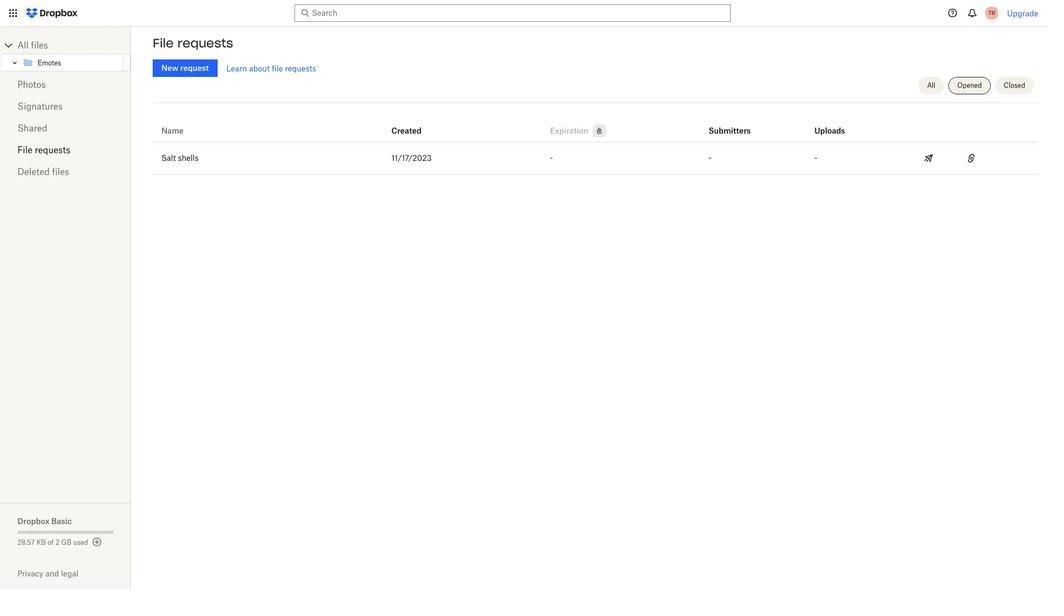 Task type: vqa. For each thing, say whether or not it's contained in the screenshot.
Team shared folder, Extra row in the bottom of the page
no



Task type: locate. For each thing, give the bounding box(es) containing it.
requests
[[178, 35, 233, 51], [285, 64, 316, 73], [35, 145, 70, 155]]

28.57 kb of 2 gb used
[[17, 538, 88, 546]]

row
[[153, 107, 1038, 142], [153, 142, 1038, 175]]

upgrade
[[1007, 8, 1038, 18]]

1 vertical spatial file
[[17, 145, 32, 155]]

files up emotes
[[31, 40, 48, 51]]

closed button
[[995, 77, 1034, 94]]

all
[[17, 40, 29, 51], [927, 81, 936, 89]]

1 row from the top
[[153, 107, 1038, 142]]

all for all
[[927, 81, 936, 89]]

2 horizontal spatial -
[[814, 153, 818, 163]]

opened button
[[949, 77, 991, 94]]

0 vertical spatial files
[[31, 40, 48, 51]]

1 vertical spatial file requests
[[17, 145, 70, 155]]

0 horizontal spatial all
[[17, 40, 29, 51]]

created button
[[391, 124, 422, 137]]

0 horizontal spatial file requests
[[17, 145, 70, 155]]

0 horizontal spatial files
[[31, 40, 48, 51]]

2 row from the top
[[153, 142, 1038, 175]]

1 horizontal spatial requests
[[178, 35, 233, 51]]

Search in folder "Dropbox" text field
[[312, 7, 711, 19]]

all files
[[17, 40, 48, 51]]

file requests up deleted files
[[17, 145, 70, 155]]

1 horizontal spatial -
[[709, 153, 712, 163]]

requests up deleted files
[[35, 145, 70, 155]]

all inside tree
[[17, 40, 29, 51]]

0 horizontal spatial -
[[550, 153, 553, 163]]

1 vertical spatial requests
[[285, 64, 316, 73]]

global header element
[[0, 0, 1047, 27]]

dropbox basic
[[17, 516, 72, 526]]

all files link
[[17, 37, 131, 54]]

file requests inside 'link'
[[17, 145, 70, 155]]

basic
[[51, 516, 72, 526]]

1 horizontal spatial files
[[52, 166, 69, 177]]

0 horizontal spatial requests
[[35, 145, 70, 155]]

file requests up request
[[153, 35, 233, 51]]

name
[[161, 126, 184, 135]]

0 vertical spatial requests
[[178, 35, 233, 51]]

all left "opened"
[[927, 81, 936, 89]]

requests up request
[[178, 35, 233, 51]]

tb button
[[983, 4, 1001, 22]]

file up new
[[153, 35, 174, 51]]

file
[[272, 64, 283, 73]]

0 vertical spatial all
[[17, 40, 29, 51]]

-
[[550, 153, 553, 163], [709, 153, 712, 163], [814, 153, 818, 163]]

shared
[[17, 123, 47, 134]]

file requests
[[153, 35, 233, 51], [17, 145, 70, 155]]

request
[[180, 63, 209, 73]]

0 vertical spatial file
[[153, 35, 174, 51]]

1 horizontal spatial file
[[153, 35, 174, 51]]

files inside tree
[[31, 40, 48, 51]]

table
[[153, 107, 1038, 175]]

files down file requests 'link' at the top of page
[[52, 166, 69, 177]]

requests right file
[[285, 64, 316, 73]]

send email image
[[922, 152, 935, 165]]

1 horizontal spatial all
[[927, 81, 936, 89]]

all inside button
[[927, 81, 936, 89]]

row containing salt shells
[[153, 142, 1038, 175]]

learn about file requests link
[[226, 64, 316, 73]]

gb
[[61, 538, 71, 546]]

tb
[[988, 9, 995, 16]]

1 vertical spatial all
[[927, 81, 936, 89]]

files
[[31, 40, 48, 51], [52, 166, 69, 177]]

row containing name
[[153, 107, 1038, 142]]

column header
[[709, 111, 752, 137], [814, 111, 858, 137]]

file down the shared
[[17, 145, 32, 155]]

1 - from the left
[[550, 153, 553, 163]]

closed
[[1004, 81, 1025, 89]]

0 vertical spatial file requests
[[153, 35, 233, 51]]

deleted files link
[[17, 161, 113, 183]]

cell
[[996, 142, 1038, 174]]

legal
[[61, 569, 78, 578]]

2 vertical spatial requests
[[35, 145, 70, 155]]

emotes link
[[22, 56, 121, 69]]

table containing name
[[153, 107, 1038, 175]]

0 horizontal spatial file
[[17, 145, 32, 155]]

1 vertical spatial files
[[52, 166, 69, 177]]

2 - from the left
[[709, 153, 712, 163]]

1 horizontal spatial column header
[[814, 111, 858, 137]]

file
[[153, 35, 174, 51], [17, 145, 32, 155]]

copy link image
[[965, 152, 978, 165]]

0 horizontal spatial column header
[[709, 111, 752, 137]]

signatures link
[[17, 95, 113, 117]]

file inside 'link'
[[17, 145, 32, 155]]

all up photos
[[17, 40, 29, 51]]



Task type: describe. For each thing, give the bounding box(es) containing it.
photos
[[17, 79, 46, 90]]

all files tree
[[2, 37, 131, 71]]

2
[[55, 538, 59, 546]]

photos link
[[17, 74, 113, 95]]

files for deleted files
[[52, 166, 69, 177]]

privacy and legal
[[17, 569, 78, 578]]

new
[[161, 63, 178, 73]]

3 - from the left
[[814, 153, 818, 163]]

shared link
[[17, 117, 113, 139]]

new request
[[161, 63, 209, 73]]

emotes
[[38, 59, 61, 67]]

28.57
[[17, 538, 35, 546]]

opened
[[957, 81, 982, 89]]

learn about file requests
[[226, 64, 316, 73]]

1 column header from the left
[[709, 111, 752, 137]]

salt
[[161, 153, 176, 163]]

privacy and legal link
[[17, 569, 131, 578]]

kb
[[36, 538, 46, 546]]

2 horizontal spatial requests
[[285, 64, 316, 73]]

file requests link
[[17, 139, 113, 161]]

new request button
[[153, 59, 218, 77]]

all for all files
[[17, 40, 29, 51]]

used
[[73, 538, 88, 546]]

about
[[249, 64, 270, 73]]

1 horizontal spatial file requests
[[153, 35, 233, 51]]

salt shells
[[161, 153, 199, 163]]

and
[[45, 569, 59, 578]]

learn
[[226, 64, 247, 73]]

shells
[[178, 153, 199, 163]]

files for all files
[[31, 40, 48, 51]]

requests inside 'link'
[[35, 145, 70, 155]]

2 column header from the left
[[814, 111, 858, 137]]

upgrade link
[[1007, 8, 1038, 18]]

pro trial element
[[588, 124, 606, 137]]

get more space image
[[90, 536, 103, 549]]

all button
[[919, 77, 944, 94]]

deleted
[[17, 166, 50, 177]]

cell inside 'row'
[[996, 142, 1038, 174]]

privacy
[[17, 569, 43, 578]]

created
[[391, 126, 422, 135]]

signatures
[[17, 101, 63, 112]]

11/17/2023
[[391, 153, 432, 163]]

deleted files
[[17, 166, 69, 177]]

dropbox logo - go to the homepage image
[[22, 4, 81, 22]]

dropbox
[[17, 516, 49, 526]]

of
[[48, 538, 54, 546]]



